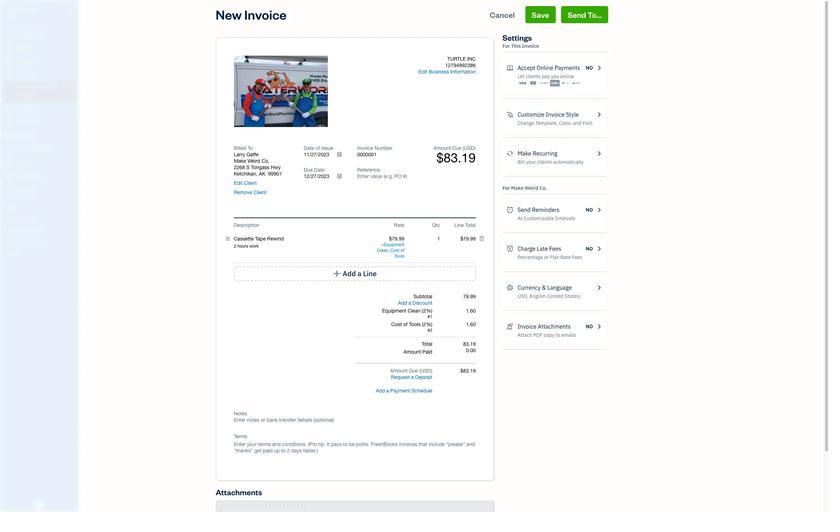 Task type: vqa. For each thing, say whether or not it's contained in the screenshot.
"(United" at the right
yes



Task type: describe. For each thing, give the bounding box(es) containing it.
0 vertical spatial of
[[316, 145, 320, 151]]

due for request
[[409, 368, 418, 374]]

copy
[[544, 332, 555, 338]]

1 vertical spatial $83.19
[[461, 368, 476, 374]]

add for payment
[[376, 388, 385, 394]]

amount for $83.19
[[434, 145, 451, 151]]

settings
[[503, 32, 532, 42]]

information
[[451, 69, 476, 75]]

amount for request
[[390, 368, 408, 374]]

bill
[[518, 159, 525, 165]]

make inside "billed to larry gaffe make weird co. 2268 s tongass hwy ketchikan, ak  99901 edit client remove client"
[[234, 158, 246, 164]]

a inside subtotal add a discount equipment clean (2%) # 1 cost of tools (2%) # 2
[[409, 300, 411, 306]]

gaffe
[[247, 152, 259, 157]]

3 chevronright image from the top
[[596, 206, 603, 214]]

attach
[[518, 332, 532, 338]]

discover image
[[539, 80, 549, 87]]

Reference Number text field
[[357, 173, 408, 179]]

amount due ( usd ) request a deposit
[[390, 368, 433, 380]]

clean inside the equipment clean
[[377, 248, 388, 253]]

add a line
[[343, 269, 377, 278]]

english
[[530, 293, 546, 299]]

request a deposit button
[[391, 374, 433, 380]]

amount due ( usd ) $83.19
[[434, 145, 476, 165]]

chevronright image
[[596, 64, 603, 72]]

Enter an Item Description text field
[[234, 243, 369, 249]]

send for send reminders
[[518, 206, 531, 213]]

0 vertical spatial date
[[304, 145, 314, 151]]

customizable
[[524, 215, 554, 222]]

of inside subtotal add a discount equipment clean (2%) # 1 cost of tools (2%) # 2
[[403, 322, 408, 327]]

tongass
[[251, 165, 270, 170]]

cancel
[[490, 10, 515, 20]]

bars image
[[226, 236, 230, 242]]

cost inside subtotal add a discount equipment clean (2%) # 1 cost of tools (2%) # 2
[[391, 322, 402, 327]]

1 (2%) from the top
[[422, 308, 433, 314]]

request
[[391, 374, 410, 380]]

1 vertical spatial client
[[254, 190, 267, 195]]

pay
[[542, 73, 550, 80]]

2 vertical spatial make
[[511, 185, 524, 191]]

client image
[[5, 45, 13, 52]]

2 for from the top
[[503, 185, 510, 191]]

flat-
[[550, 254, 561, 261]]

billed
[[234, 145, 246, 151]]

payment image
[[5, 105, 13, 112]]

0 vertical spatial clients
[[526, 73, 541, 80]]

no for charge late fees
[[586, 246, 593, 252]]

equipment inside the equipment clean
[[384, 242, 405, 247]]

2
[[430, 328, 433, 333]]

usd for request
[[421, 368, 431, 374]]

currency
[[518, 284, 541, 291]]

Line Total (USD) text field
[[460, 236, 476, 242]]

owner
[[6, 14, 19, 20]]

add inside subtotal add a discount equipment clean (2%) # 1 cost of tools (2%) # 2
[[398, 300, 407, 306]]

edit inside "billed to larry gaffe make weird co. 2268 s tongass hwy ketchikan, ak  99901 edit client remove client"
[[234, 180, 243, 186]]

1 vertical spatial rate
[[561, 254, 571, 261]]

money image
[[5, 160, 13, 167]]

pdf
[[534, 332, 543, 338]]

ketchikan,
[[234, 171, 258, 177]]

turtle inc owner
[[6, 6, 38, 20]]

usd for $83.19
[[464, 145, 475, 151]]

color,
[[559, 120, 572, 126]]

new invoice
[[216, 6, 287, 23]]

payments
[[555, 64, 580, 71]]

online
[[537, 64, 554, 71]]

to
[[248, 145, 253, 151]]

invoice attachments
[[518, 323, 571, 330]]

total inside total amount paid
[[422, 341, 433, 347]]

invoices image
[[507, 322, 514, 331]]

refresh image
[[507, 149, 514, 158]]

due for $83.19
[[453, 145, 462, 151]]

0 vertical spatial fees
[[549, 245, 562, 252]]

(united
[[547, 293, 564, 299]]

notes
[[234, 411, 247, 416]]

apps image
[[5, 205, 76, 211]]

a inside the add a payment schedule dropdown button
[[386, 388, 389, 394]]

equipment clean
[[377, 242, 405, 253]]

, cost of tools
[[388, 248, 405, 259]]

issue
[[321, 145, 333, 151]]

,
[[388, 248, 389, 253]]

this
[[511, 43, 521, 49]]

make recurring
[[518, 150, 558, 157]]

accept
[[518, 64, 536, 71]]

team members image
[[5, 216, 76, 222]]

report image
[[5, 187, 13, 194]]

deposit
[[415, 374, 433, 380]]

amount inside total amount paid
[[404, 349, 421, 355]]

to...
[[588, 10, 602, 20]]

5 chevronright image from the top
[[596, 283, 603, 292]]

tools inside , cost of tools
[[395, 254, 405, 259]]

line total
[[455, 222, 476, 228]]

discount
[[413, 300, 433, 306]]

turtle inc 12794992386 edit business information
[[419, 56, 476, 75]]

date of issue
[[304, 145, 333, 151]]

Item Quantity text field
[[430, 236, 440, 242]]

percentage or flat-rate fees
[[518, 254, 583, 261]]

2268
[[234, 165, 245, 170]]

invoice number
[[357, 145, 393, 151]]

currency & language
[[518, 284, 572, 291]]

terms
[[234, 434, 247, 439]]

bank connections image
[[5, 239, 76, 245]]

mastercard image
[[529, 80, 538, 87]]

2 (2%) from the top
[[422, 322, 433, 327]]

0 horizontal spatial rate
[[394, 222, 405, 228]]

charge
[[518, 245, 536, 252]]

attach pdf copy to emails
[[518, 332, 576, 338]]

no for invoice attachments
[[586, 323, 593, 330]]

settings for this invoice
[[503, 32, 539, 49]]

co. inside "billed to larry gaffe make weird co. 2268 s tongass hwy ketchikan, ak  99901 edit client remove client"
[[262, 158, 270, 164]]

at customizable intervals
[[518, 215, 576, 222]]

bank image
[[572, 80, 582, 87]]

1 1.60 from the top
[[466, 308, 476, 314]]

or
[[544, 254, 549, 261]]

remove
[[234, 190, 252, 195]]

new
[[216, 6, 242, 23]]

1
[[430, 314, 433, 319]]

and
[[573, 120, 582, 126]]

save
[[532, 10, 549, 20]]

Enter an Item Name text field
[[234, 236, 369, 242]]

style
[[566, 111, 579, 118]]

Item Rate (USD) text field
[[389, 236, 405, 242]]

usd,
[[518, 293, 529, 299]]

( for $83.19
[[463, 145, 464, 151]]

chart image
[[5, 173, 13, 180]]

at
[[518, 215, 523, 222]]

language
[[548, 284, 572, 291]]

customize invoice style
[[518, 111, 579, 118]]

timer image
[[5, 146, 13, 153]]

a inside add a line button
[[358, 269, 362, 278]]

add a payment schedule
[[376, 388, 433, 394]]

let clients pay you online
[[518, 73, 574, 80]]

79.99
[[463, 294, 476, 299]]

99901
[[268, 171, 282, 177]]

change
[[518, 120, 535, 126]]



Task type: locate. For each thing, give the bounding box(es) containing it.
main element
[[0, 0, 96, 512]]

0 vertical spatial send
[[568, 10, 586, 20]]

cost down add a discount button
[[391, 322, 402, 327]]

client up the remove client button at the top left of page
[[244, 180, 257, 186]]

(2%)
[[422, 308, 433, 314], [422, 322, 433, 327]]

send up the at
[[518, 206, 531, 213]]

amount
[[434, 145, 451, 151], [404, 349, 421, 355], [390, 368, 408, 374]]

0 horizontal spatial usd
[[421, 368, 431, 374]]

make down larry
[[234, 158, 246, 164]]

delete image
[[264, 88, 298, 95]]

send to... button
[[561, 6, 608, 23]]

dashboard image
[[5, 31, 13, 38]]

american express image
[[550, 80, 560, 87]]

0 vertical spatial add
[[343, 269, 356, 278]]

s
[[246, 165, 250, 170]]

cost inside , cost of tools
[[391, 248, 400, 253]]

of inside , cost of tools
[[401, 248, 405, 253]]

line inside button
[[363, 269, 377, 278]]

1 vertical spatial make
[[234, 158, 246, 164]]

0 vertical spatial clean
[[377, 248, 388, 253]]

1 horizontal spatial tools
[[409, 322, 421, 327]]

edit up remove
[[234, 180, 243, 186]]

1 horizontal spatial attachments
[[538, 323, 571, 330]]

rate up item rate (usd) text box
[[394, 222, 405, 228]]

( inside amount due ( usd ) request a deposit
[[420, 368, 421, 374]]

(2%) up '1'
[[422, 308, 433, 314]]

payment
[[390, 388, 410, 394]]

0 horizontal spatial total
[[422, 341, 433, 347]]

2 vertical spatial add
[[376, 388, 385, 394]]

a right plus icon
[[358, 269, 362, 278]]

1 horizontal spatial weird
[[525, 185, 539, 191]]

delete line item image
[[479, 236, 485, 242]]

0 vertical spatial make
[[518, 150, 532, 157]]

items and services image
[[5, 228, 76, 233]]

a left deposit
[[411, 374, 414, 380]]

percentage
[[518, 254, 543, 261]]

cancel button
[[484, 6, 521, 23]]

0 horizontal spatial )
[[431, 368, 433, 374]]

2 chevronright image from the top
[[596, 149, 603, 158]]

#
[[428, 314, 430, 319], [428, 328, 430, 333]]

total amount paid
[[404, 341, 433, 355]]

0 horizontal spatial attachments
[[216, 487, 262, 497]]

estimate image
[[5, 58, 13, 65]]

1 vertical spatial usd
[[421, 368, 431, 374]]

send left to...
[[568, 10, 586, 20]]

edit
[[419, 69, 428, 75], [234, 180, 243, 186]]

1 vertical spatial of
[[401, 248, 405, 253]]

description
[[234, 222, 259, 228]]

0 vertical spatial due
[[453, 145, 462, 151]]

emails
[[562, 332, 576, 338]]

usd inside "amount due ( usd ) $83.19"
[[464, 145, 475, 151]]

latefees image
[[507, 244, 514, 253]]

paid
[[423, 349, 433, 355]]

0 vertical spatial client
[[244, 180, 257, 186]]

delete
[[264, 88, 281, 95]]

latereminders image
[[507, 206, 514, 214]]

1 chevronright image from the top
[[596, 110, 603, 119]]

remove client button
[[234, 189, 267, 196]]

a left the payment
[[386, 388, 389, 394]]

( inside "amount due ( usd ) $83.19"
[[463, 145, 464, 151]]

equipment down item rate (usd) text box
[[384, 242, 405, 247]]

2 vertical spatial of
[[403, 322, 408, 327]]

onlinesales image
[[507, 64, 514, 72]]

apple pay image
[[561, 80, 571, 87]]

save button
[[526, 6, 556, 23]]

clean
[[377, 248, 388, 253], [408, 308, 421, 314]]

)
[[475, 145, 476, 151], [431, 368, 433, 374]]

subtotal add a discount equipment clean (2%) # 1 cost of tools (2%) # 2
[[382, 294, 433, 333]]

currencyandlanguage image
[[507, 283, 514, 292]]

weird down gaffe
[[248, 158, 260, 164]]

paintbrush image
[[507, 110, 514, 119]]

invoice inside settings for this invoice
[[522, 43, 539, 49]]

0 vertical spatial (
[[463, 145, 464, 151]]

weird up "send reminders"
[[525, 185, 539, 191]]

0 vertical spatial (2%)
[[422, 308, 433, 314]]

4 no from the top
[[586, 323, 593, 330]]

edit inside turtle inc 12794992386 edit business information
[[419, 69, 428, 75]]

for
[[503, 43, 510, 49], [503, 185, 510, 191]]

83.19
[[463, 341, 476, 347]]

send reminders
[[518, 206, 560, 213]]

12/27/2023
[[304, 173, 329, 179]]

project image
[[5, 132, 13, 140]]

inc
[[27, 6, 38, 14], [467, 56, 476, 62]]

1 vertical spatial for
[[503, 185, 510, 191]]

usd inside amount due ( usd ) request a deposit
[[421, 368, 431, 374]]

1 horizontal spatial )
[[475, 145, 476, 151]]

4 chevronright image from the top
[[596, 244, 603, 253]]

1 vertical spatial clients
[[537, 159, 552, 165]]

1 vertical spatial amount
[[404, 349, 421, 355]]

1 horizontal spatial line
[[455, 222, 464, 228]]

a inside amount due ( usd ) request a deposit
[[411, 374, 414, 380]]

add a payment schedule button
[[362, 388, 433, 394]]

for make weird co.
[[503, 185, 547, 191]]

reference
[[357, 167, 380, 173]]

co.
[[262, 158, 270, 164], [540, 185, 547, 191]]

invoice
[[244, 6, 287, 23], [522, 43, 539, 49], [546, 111, 565, 118], [357, 145, 373, 151], [518, 323, 537, 330]]

2 # from the top
[[428, 328, 430, 333]]

plus image
[[333, 270, 341, 277]]

chevronright image
[[596, 110, 603, 119], [596, 149, 603, 158], [596, 206, 603, 214], [596, 244, 603, 253], [596, 283, 603, 292], [596, 322, 603, 331]]

of down add a discount button
[[403, 322, 408, 327]]

number
[[375, 145, 393, 151]]

due inside amount due ( usd ) request a deposit
[[409, 368, 418, 374]]

add right plus icon
[[343, 269, 356, 278]]

1 vertical spatial date
[[314, 167, 325, 173]]

) up deposit
[[431, 368, 433, 374]]

intervals
[[556, 215, 576, 222]]

equipment
[[384, 242, 405, 247], [382, 308, 407, 314]]

co. up reminders
[[540, 185, 547, 191]]

0 horizontal spatial send
[[518, 206, 531, 213]]

) inside amount due ( usd ) request a deposit
[[431, 368, 433, 374]]

0 vertical spatial )
[[475, 145, 476, 151]]

0 horizontal spatial line
[[363, 269, 377, 278]]

Issue date in MM/DD/YYYY format text field
[[304, 152, 347, 157]]

add a discount button
[[398, 300, 433, 306]]

1 horizontal spatial rate
[[561, 254, 571, 261]]

qty
[[432, 222, 440, 228]]

1 vertical spatial add
[[398, 300, 407, 306]]

schedule
[[412, 388, 433, 394]]

turtle inside turtle inc 12794992386 edit business information
[[448, 56, 466, 62]]

for left "this"
[[503, 43, 510, 49]]

for up the latereminders image
[[503, 185, 510, 191]]

fees
[[549, 245, 562, 252], [572, 254, 583, 261]]

amount inside amount due ( usd ) request a deposit
[[390, 368, 408, 374]]

font
[[583, 120, 593, 126]]

0 vertical spatial turtle
[[6, 6, 26, 14]]

12794992386
[[445, 62, 476, 68]]

2 horizontal spatial add
[[398, 300, 407, 306]]

1 no from the top
[[586, 65, 593, 71]]

1 vertical spatial total
[[422, 341, 433, 347]]

1.60 up 83.19
[[466, 322, 476, 327]]

date up issue date in mm/dd/yyyy format text box
[[304, 145, 314, 151]]

no for accept online payments
[[586, 65, 593, 71]]

3 no from the top
[[586, 246, 593, 252]]

add left the payment
[[376, 388, 385, 394]]

add left discount
[[398, 300, 407, 306]]

(2%) up 2
[[422, 322, 433, 327]]

billed to larry gaffe make weird co. 2268 s tongass hwy ketchikan, ak  99901 edit client remove client
[[234, 145, 282, 195]]

$83.19 inside "amount due ( usd ) $83.19"
[[437, 150, 476, 165]]

tools down the equipment clean
[[395, 254, 405, 259]]

turtle for turtle inc owner
[[6, 6, 26, 14]]

1 vertical spatial turtle
[[448, 56, 466, 62]]

0 vertical spatial usd
[[464, 145, 475, 151]]

send inside button
[[568, 10, 586, 20]]

# up 2
[[428, 314, 430, 319]]

visa image
[[518, 80, 527, 87]]

1 vertical spatial send
[[518, 206, 531, 213]]

turtle inside turtle inc owner
[[6, 6, 26, 14]]

add inside dropdown button
[[376, 388, 385, 394]]

0 horizontal spatial fees
[[549, 245, 562, 252]]

2 horizontal spatial due
[[453, 145, 462, 151]]

$83.19
[[437, 150, 476, 165], [461, 368, 476, 374]]

12/27/2023 button
[[304, 173, 347, 180]]

expense image
[[5, 119, 13, 126]]

1 horizontal spatial fees
[[572, 254, 583, 261]]

0 vertical spatial line
[[455, 222, 464, 228]]

automatically
[[553, 159, 584, 165]]

Terms text field
[[234, 441, 476, 454]]

1 horizontal spatial due
[[409, 368, 418, 374]]

hwy
[[271, 165, 281, 170]]

add inside button
[[343, 269, 356, 278]]

1 horizontal spatial co.
[[540, 185, 547, 191]]

1 horizontal spatial total
[[465, 222, 476, 228]]

1 vertical spatial cost
[[391, 322, 402, 327]]

add
[[343, 269, 356, 278], [398, 300, 407, 306], [376, 388, 385, 394]]

0 horizontal spatial weird
[[248, 158, 260, 164]]

edit left business
[[419, 69, 428, 75]]

to
[[556, 332, 560, 338]]

of down item rate (usd) text box
[[401, 248, 405, 253]]

2 vertical spatial due
[[409, 368, 418, 374]]

make up the latereminders image
[[511, 185, 524, 191]]

1 vertical spatial (
[[420, 368, 421, 374]]

date inside due date 12/27/2023
[[314, 167, 325, 173]]

total up paid in the right of the page
[[422, 341, 433, 347]]

0 vertical spatial 1.60
[[466, 308, 476, 314]]

inc for turtle inc owner
[[27, 6, 38, 14]]

date up 12/27/2023
[[314, 167, 325, 173]]

add for line
[[343, 269, 356, 278]]

clean inside subtotal add a discount equipment clean (2%) # 1 cost of tools (2%) # 2
[[408, 308, 421, 314]]

0 vertical spatial rate
[[394, 222, 405, 228]]

clean down + at the top left of page
[[377, 248, 388, 253]]

attachments
[[538, 323, 571, 330], [216, 487, 262, 497]]

0 vertical spatial equipment
[[384, 242, 405, 247]]

tools down add a discount button
[[409, 322, 421, 327]]

2 vertical spatial amount
[[390, 368, 408, 374]]

2 no from the top
[[586, 207, 593, 213]]

late
[[537, 245, 548, 252]]

due inside "amount due ( usd ) $83.19"
[[453, 145, 462, 151]]

invoice image
[[5, 72, 13, 79]]

clients down recurring
[[537, 159, 552, 165]]

inc inside turtle inc owner
[[27, 6, 38, 14]]

inc inside turtle inc 12794992386 edit business information
[[467, 56, 476, 62]]

accept online payments
[[518, 64, 580, 71]]

) for request
[[431, 368, 433, 374]]

equipment down add a discount button
[[382, 308, 407, 314]]

+
[[381, 242, 384, 247]]

) left refresh icon
[[475, 145, 476, 151]]

0 horizontal spatial (
[[420, 368, 421, 374]]

no for send reminders
[[586, 207, 593, 213]]

1 vertical spatial tools
[[409, 322, 421, 327]]

line right plus icon
[[363, 269, 377, 278]]

0 vertical spatial edit
[[419, 69, 428, 75]]

1 horizontal spatial inc
[[467, 56, 476, 62]]

due date 12/27/2023
[[304, 167, 329, 179]]

clients
[[526, 73, 541, 80], [537, 159, 552, 165]]

0 vertical spatial total
[[465, 222, 476, 228]]

freshbooks image
[[34, 501, 45, 509]]

2 1.60 from the top
[[466, 322, 476, 327]]

turtle up owner
[[6, 6, 26, 14]]

your
[[526, 159, 536, 165]]

equipment inside subtotal add a discount equipment clean (2%) # 1 cost of tools (2%) # 2
[[382, 308, 407, 314]]

# down '1'
[[428, 328, 430, 333]]

1 horizontal spatial send
[[568, 10, 586, 20]]

turtle for turtle inc 12794992386 edit business information
[[448, 56, 466, 62]]

settings image
[[5, 251, 76, 256]]

client right remove
[[254, 190, 267, 195]]

1 horizontal spatial add
[[376, 388, 385, 394]]

0 horizontal spatial due
[[304, 167, 313, 173]]

0 horizontal spatial edit
[[234, 180, 243, 186]]

0 horizontal spatial inc
[[27, 6, 38, 14]]

cost
[[391, 248, 400, 253], [391, 322, 402, 327]]

fees right flat-
[[572, 254, 583, 261]]

a left discount
[[409, 300, 411, 306]]

line up 'line total (usd)' text box
[[455, 222, 464, 228]]

inc for turtle inc 12794992386 edit business information
[[467, 56, 476, 62]]

0 vertical spatial co.
[[262, 158, 270, 164]]

1 # from the top
[[428, 314, 430, 319]]

0 horizontal spatial clean
[[377, 248, 388, 253]]

due inside due date 12/27/2023
[[304, 167, 313, 173]]

for inside settings for this invoice
[[503, 43, 510, 49]]

edit business information button
[[419, 69, 476, 75]]

tools inside subtotal add a discount equipment clean (2%) # 1 cost of tools (2%) # 2
[[409, 322, 421, 327]]

1 vertical spatial edit
[[234, 180, 243, 186]]

0 horizontal spatial add
[[343, 269, 356, 278]]

Enter an Invoice # text field
[[357, 152, 377, 157]]

0 vertical spatial attachments
[[538, 323, 571, 330]]

cost right ,
[[391, 248, 400, 253]]

total up 'line total (usd)' text box
[[465, 222, 476, 228]]

clean down add a discount button
[[408, 308, 421, 314]]

edit client button
[[234, 180, 257, 186]]

0 horizontal spatial turtle
[[6, 6, 26, 14]]

template,
[[536, 120, 558, 126]]

1 vertical spatial equipment
[[382, 308, 407, 314]]

send to...
[[568, 10, 602, 20]]

0.00
[[466, 348, 476, 353]]

Notes text field
[[234, 417, 476, 423]]

turtle
[[6, 6, 26, 14], [448, 56, 466, 62]]

1 vertical spatial attachments
[[216, 487, 262, 497]]

1 vertical spatial clean
[[408, 308, 421, 314]]

rate right or
[[561, 254, 571, 261]]

( for request
[[420, 368, 421, 374]]

clients down accept
[[526, 73, 541, 80]]

bill your clients automatically
[[518, 159, 584, 165]]

weird inside "billed to larry gaffe make weird co. 2268 s tongass hwy ketchikan, ak  99901 edit client remove client"
[[248, 158, 260, 164]]

a
[[358, 269, 362, 278], [409, 300, 411, 306], [411, 374, 414, 380], [386, 388, 389, 394]]

0 vertical spatial inc
[[27, 6, 38, 14]]

1 vertical spatial co.
[[540, 185, 547, 191]]

0 horizontal spatial tools
[[395, 254, 405, 259]]

line
[[455, 222, 464, 228], [363, 269, 377, 278]]

0 vertical spatial weird
[[248, 158, 260, 164]]

make up bill
[[518, 150, 532, 157]]

0 horizontal spatial co.
[[262, 158, 270, 164]]

0 vertical spatial #
[[428, 314, 430, 319]]

1.60 down "79.99"
[[466, 308, 476, 314]]

1 horizontal spatial usd
[[464, 145, 475, 151]]

&
[[542, 284, 546, 291]]

1 vertical spatial )
[[431, 368, 433, 374]]

1 vertical spatial fees
[[572, 254, 583, 261]]

fees up flat-
[[549, 245, 562, 252]]

0 vertical spatial $83.19
[[437, 150, 476, 165]]

0 vertical spatial for
[[503, 43, 510, 49]]

1 horizontal spatial clean
[[408, 308, 421, 314]]

1 vertical spatial weird
[[525, 185, 539, 191]]

send for send to...
[[568, 10, 586, 20]]

0 vertical spatial tools
[[395, 254, 405, 259]]

1 for from the top
[[503, 43, 510, 49]]

1 horizontal spatial (
[[463, 145, 464, 151]]

rate
[[394, 222, 405, 228], [561, 254, 571, 261]]

1 horizontal spatial turtle
[[448, 56, 466, 62]]

) for $83.19
[[475, 145, 476, 151]]

send
[[568, 10, 586, 20], [518, 206, 531, 213]]

1 vertical spatial line
[[363, 269, 377, 278]]

1 vertical spatial inc
[[467, 56, 476, 62]]

of left issue
[[316, 145, 320, 151]]

amount inside "amount due ( usd ) $83.19"
[[434, 145, 451, 151]]

6 chevronright image from the top
[[596, 322, 603, 331]]

1 horizontal spatial edit
[[419, 69, 428, 75]]

) inside "amount due ( usd ) $83.19"
[[475, 145, 476, 151]]

add a line button
[[234, 267, 476, 281]]

total
[[465, 222, 476, 228], [422, 341, 433, 347]]

co. up tongass
[[262, 158, 270, 164]]

0 vertical spatial amount
[[434, 145, 451, 151]]

1 vertical spatial #
[[428, 328, 430, 333]]

charge late fees
[[518, 245, 562, 252]]

turtle up "12794992386"
[[448, 56, 466, 62]]

1 vertical spatial (2%)
[[422, 322, 433, 327]]

let
[[518, 73, 525, 80]]



